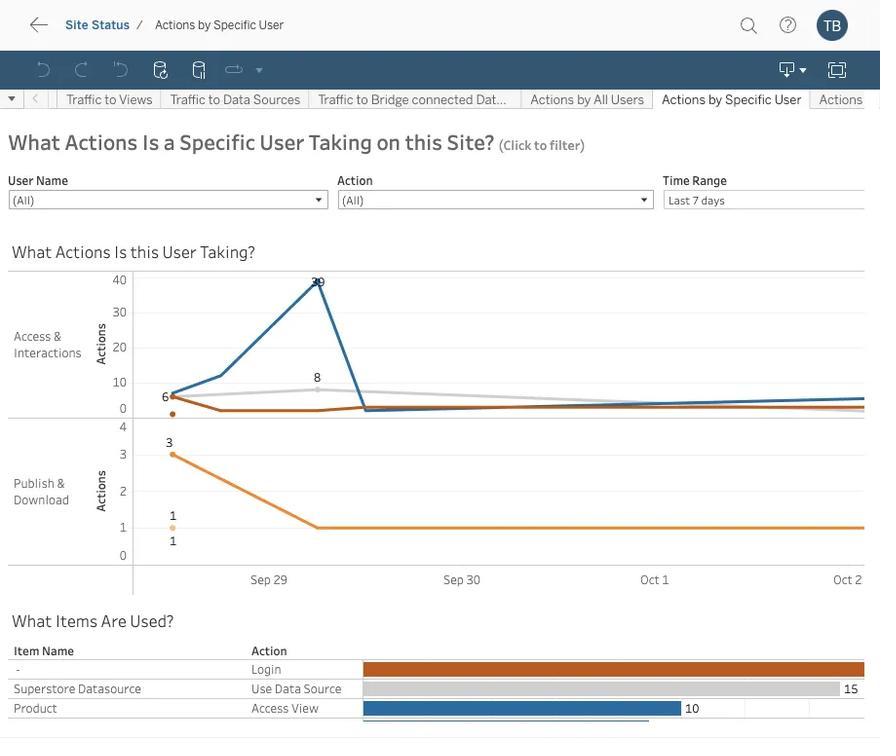 Task type: vqa. For each thing, say whether or not it's contained in the screenshot.
rightmost the
no



Task type: locate. For each thing, give the bounding box(es) containing it.
actions by specific user element
[[149, 18, 290, 32]]

site status link
[[64, 17, 131, 33]]

actions by specific user
[[155, 18, 284, 32]]



Task type: describe. For each thing, give the bounding box(es) containing it.
actions
[[155, 18, 195, 32]]

status
[[92, 18, 130, 32]]

site
[[65, 18, 88, 32]]

user
[[259, 18, 284, 32]]

/
[[137, 18, 143, 32]]

site status /
[[65, 18, 143, 32]]

specific
[[213, 18, 256, 32]]

by
[[198, 18, 211, 32]]



